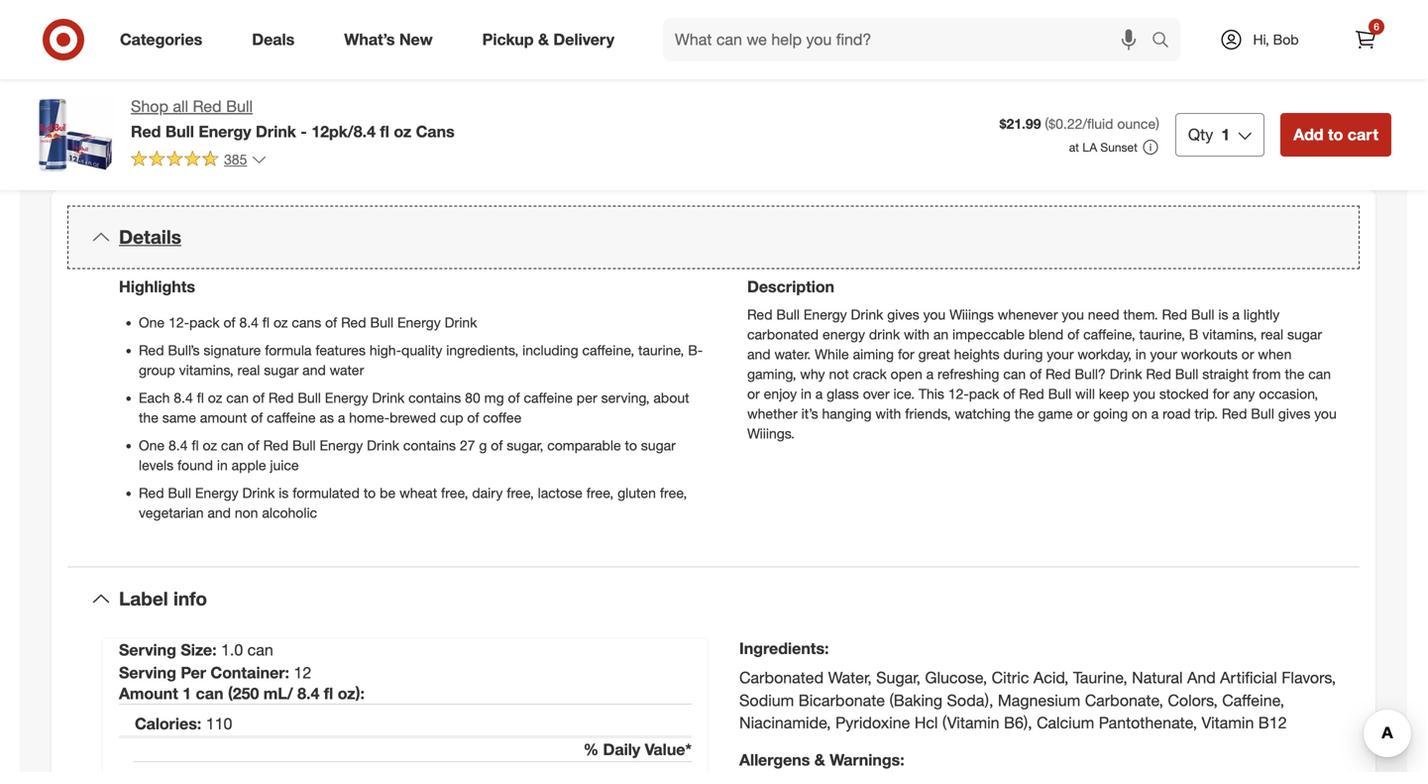 Task type: vqa. For each thing, say whether or not it's contained in the screenshot.
Red inside the 'Red Bull's signature formula features high-quality ingredients, including caffeine, taurine, B- group vitamins, real sugar and water'
yes



Task type: describe. For each thing, give the bounding box(es) containing it.
dairy
[[472, 484, 503, 502]]

comparable
[[547, 437, 621, 454]]

carbonated inside description red bull energy drink gives you wiiings whenever you need them. red bull is a lightly carbonated energy drink with an impeccable blend of caffeine, taurine, b vitamins, real sugar and water. while aiming for great heights during your workday, in your workouts or when gaming, why not crack open a refreshing can of red bull? drink red bull straight from the can or enjoy in a glass over ice. this 12-pack of red bull will keep you stocked for any occasion, whether it's hanging with friends, watching the game or going on a road trip. red bull gives you wiiings.
[[747, 326, 819, 343]]

1 vertical spatial in
[[801, 385, 812, 402]]

signature
[[204, 342, 261, 359]]

you up on
[[1133, 385, 1156, 402]]

juice
[[270, 456, 299, 474]]

when
[[1258, 345, 1292, 363]]

glass
[[827, 385, 859, 402]]

description
[[747, 277, 835, 296]]

red up features
[[341, 314, 366, 331]]

gluten
[[618, 484, 656, 502]]

pickup
[[482, 30, 534, 49]]

per
[[181, 663, 206, 682]]

0 horizontal spatial with
[[876, 405, 901, 422]]

2 serving from the top
[[119, 663, 176, 682]]

$21.99 ( $0.22 /fluid ounce )
[[1000, 115, 1160, 132]]

0 vertical spatial or
[[1242, 345, 1254, 363]]

What can we help you find? suggestions appear below search field
[[663, 18, 1157, 61]]

8.4 inside one 8.4 fl oz can of red bull energy drink contains 27 g of sugar, comparable to sugar levels found in apple juice
[[169, 437, 188, 454]]

b12
[[1259, 713, 1287, 733]]

of up watching
[[1003, 385, 1015, 402]]

vegetarian
[[139, 504, 204, 521]]

value*
[[645, 740, 692, 759]]

1.0
[[221, 640, 243, 660]]

ml/
[[264, 684, 293, 703]]

warnings:
[[830, 750, 905, 770]]

sugar inside red bull's signature formula features high-quality ingredients, including caffeine, taurine, b- group vitamins, real sugar and water
[[264, 361, 299, 379]]

energy up the quality
[[397, 314, 441, 331]]

can inside serving size: 1.0 can serving per container: 12
[[247, 640, 273, 660]]

the inside each 8.4 fl oz can of red bull energy drink contains 80 mg of caffeine per serving, about the same amount of caffeine as a home-brewed cup of coffee
[[139, 409, 158, 426]]

flavors,
[[1282, 668, 1336, 687]]

sugar, inside one 8.4 fl oz can of red bull energy drink contains 27 g of sugar, comparable to sugar levels found in apple juice
[[507, 437, 544, 454]]

energy inside each 8.4 fl oz can of red bull energy drink contains 80 mg of caffeine per serving, about the same amount of caffeine as a home-brewed cup of coffee
[[325, 389, 368, 406]]

6 link
[[1344, 18, 1388, 61]]

12
[[294, 663, 311, 682]]

real inside description red bull energy drink gives you wiiings whenever you need them. red bull is a lightly carbonated energy drink with an impeccable blend of caffeine, taurine, b vitamins, real sugar and water. while aiming for great heights during your workday, in your workouts or when gaming, why not crack open a refreshing can of red bull? drink red bull straight from the can or enjoy in a glass over ice. this 12-pack of red bull will keep you stocked for any occasion, whether it's hanging with friends, watching the game or going on a road trip. red bull gives you wiiings.
[[1261, 326, 1284, 343]]

red bull's signature formula features high-quality ingredients, including caffeine, taurine, b- group vitamins, real sugar and water
[[139, 342, 703, 379]]

show
[[295, 66, 334, 86]]

you down "occasion,"
[[1315, 405, 1337, 422]]

label
[[119, 587, 168, 610]]

image gallery element
[[36, 0, 690, 98]]

2 horizontal spatial in
[[1136, 345, 1146, 363]]

sugar inside description red bull energy drink gives you wiiings whenever you need them. red bull is a lightly carbonated energy drink with an impeccable blend of caffeine, taurine, b vitamins, real sugar and water. while aiming for great heights during your workday, in your workouts or when gaming, why not crack open a refreshing can of red bull? drink red bull straight from the can or enjoy in a glass over ice. this 12-pack of red bull will keep you stocked for any occasion, whether it's hanging with friends, watching the game or going on a road trip. red bull gives you wiiings.
[[1288, 326, 1322, 343]]

stocked
[[1160, 385, 1209, 402]]

8.4 up signature
[[239, 314, 259, 331]]

details
[[119, 226, 181, 249]]

sugar inside one 8.4 fl oz can of red bull energy drink contains 27 g of sugar, comparable to sugar levels found in apple juice
[[641, 437, 676, 454]]

1 horizontal spatial for
[[1213, 385, 1230, 402]]

cart
[[1348, 125, 1379, 144]]

1 horizontal spatial the
[[1015, 405, 1034, 422]]

bull up the high-
[[370, 314, 394, 331]]

a up this
[[926, 365, 934, 383]]

features
[[316, 342, 366, 359]]

80
[[465, 389, 480, 406]]

trip.
[[1195, 405, 1218, 422]]

found
[[177, 456, 213, 474]]

red up game in the right bottom of the page
[[1019, 385, 1044, 402]]

lactose
[[538, 484, 583, 502]]

red inside one 8.4 fl oz can of red bull energy drink contains 27 g of sugar, comparable to sugar levels found in apple juice
[[263, 437, 289, 454]]

high-
[[370, 342, 401, 359]]

385 link
[[131, 150, 267, 172]]

a down why in the top right of the page
[[815, 385, 823, 402]]

red left bull?
[[1046, 365, 1071, 383]]

0 vertical spatial 12-
[[169, 314, 189, 331]]

aiming
[[853, 345, 894, 363]]

can inside one 8.4 fl oz can of red bull energy drink contains 27 g of sugar, comparable to sugar levels found in apple juice
[[221, 437, 244, 454]]

and inside red bull's signature formula features high-quality ingredients, including caffeine, taurine, b- group vitamins, real sugar and water
[[302, 361, 326, 379]]

workday,
[[1078, 345, 1132, 363]]

bull's
[[168, 342, 200, 359]]

/fluid
[[1083, 115, 1114, 132]]

red up stocked at the right
[[1146, 365, 1171, 383]]

of right amount
[[251, 409, 263, 426]]

same
[[162, 409, 196, 426]]

drink inside the shop all red bull red bull energy drink - 12pk/8.4 fl oz cans
[[256, 122, 296, 141]]

while
[[815, 345, 849, 363]]

hi,
[[1253, 31, 1269, 48]]

energy inside the shop all red bull red bull energy drink - 12pk/8.4 fl oz cans
[[199, 122, 251, 141]]

quality
[[401, 342, 442, 359]]

hanging
[[822, 405, 872, 422]]

can up "occasion,"
[[1309, 365, 1331, 383]]

1 horizontal spatial with
[[904, 326, 930, 343]]

deals link
[[235, 18, 319, 61]]

oz inside the shop all red bull red bull energy drink - 12pk/8.4 fl oz cans
[[394, 122, 412, 141]]

fl inside each 8.4 fl oz can of red bull energy drink contains 80 mg of caffeine per serving, about the same amount of caffeine as a home-brewed cup of coffee
[[197, 389, 204, 406]]

straight
[[1203, 365, 1249, 383]]

energy inside the red bull energy drink is formulated to be wheat free, dairy free, lactose free, gluten free, vegetarian and non alcoholic
[[195, 484, 238, 502]]

bull down any
[[1251, 405, 1275, 422]]

12- inside description red bull energy drink gives you wiiings whenever you need them. red bull is a lightly carbonated energy drink with an impeccable blend of caffeine, taurine, b vitamins, real sugar and water. while aiming for great heights during your workday, in your workouts or when gaming, why not crack open a refreshing can of red bull? drink red bull straight from the can or enjoy in a glass over ice. this 12-pack of red bull will keep you stocked for any occasion, whether it's hanging with friends, watching the game or going on a road trip. red bull gives you wiiings.
[[948, 385, 969, 402]]

one 8.4 fl oz can of red bull energy drink contains 27 g of sugar, comparable to sugar levels found in apple juice
[[139, 437, 676, 474]]

show more images button
[[282, 55, 444, 98]]

natural
[[1132, 668, 1183, 687]]

carbonate,
[[1085, 691, 1164, 710]]

pickup & delivery link
[[466, 18, 639, 61]]

drink up drink
[[851, 306, 883, 323]]

0 vertical spatial pack
[[189, 314, 220, 331]]

friends,
[[905, 405, 951, 422]]

1 your from the left
[[1047, 345, 1074, 363]]

red inside each 8.4 fl oz can of red bull energy drink contains 80 mg of caffeine per serving, about the same amount of caffeine as a home-brewed cup of coffee
[[269, 389, 294, 406]]

whether
[[747, 405, 798, 422]]

bull inside the red bull energy drink is formulated to be wheat free, dairy free, lactose free, gluten free, vegetarian and non alcoholic
[[168, 484, 191, 502]]

great
[[918, 345, 950, 363]]

water,
[[828, 668, 872, 687]]

of up apple
[[247, 437, 259, 454]]

pickup & delivery
[[482, 30, 615, 49]]

of right mg in the bottom of the page
[[508, 389, 520, 406]]

-
[[301, 122, 307, 141]]

to inside button
[[1328, 125, 1343, 144]]

drink inside one 8.4 fl oz can of red bull energy drink contains 27 g of sugar, comparable to sugar levels found in apple juice
[[367, 437, 399, 454]]

drink inside the red bull energy drink is formulated to be wheat free, dairy free, lactose free, gluten free, vegetarian and non alcoholic
[[242, 484, 275, 502]]

water.
[[775, 345, 811, 363]]

container:
[[211, 663, 289, 682]]

shop all red bull red bull energy drink - 12pk/8.4 fl oz cans
[[131, 97, 455, 141]]

can inside each 8.4 fl oz can of red bull energy drink contains 80 mg of caffeine per serving, about the same amount of caffeine as a home-brewed cup of coffee
[[226, 389, 249, 406]]

is inside the red bull energy drink is formulated to be wheat free, dairy free, lactose free, gluten free, vegetarian and non alcoholic
[[279, 484, 289, 502]]

hi, bob
[[1253, 31, 1299, 48]]

and inside ingredients: carbonated water, sugar, glucose, citric acid, taurine, natural and artificial flavors, sodium bicarbonate (baking soda), magnesium carbonate, colors, caffeine, niacinamide, pyridoxine hcl (vitamin b6), calcium pantothenate, vitamin b12
[[1187, 668, 1216, 687]]

1 horizontal spatial or
[[1077, 405, 1090, 422]]

soda),
[[947, 691, 994, 710]]

contains for 80
[[408, 389, 461, 406]]

coffee
[[483, 409, 522, 426]]

to inside the red bull energy drink is formulated to be wheat free, dairy free, lactose free, gluten free, vegetarian and non alcoholic
[[364, 484, 376, 502]]

calcium
[[1037, 713, 1095, 733]]

ingredients: carbonated water, sugar, glucose, citric acid, taurine, natural and artificial flavors, sodium bicarbonate (baking soda), magnesium carbonate, colors, caffeine, niacinamide, pyridoxine hcl (vitamin b6), calcium pantothenate, vitamin b12
[[739, 639, 1336, 733]]

3 free, from the left
[[586, 484, 614, 502]]

why
[[800, 365, 825, 383]]

12pk/8.4
[[311, 122, 376, 141]]

label info button
[[67, 568, 1360, 631]]

add to cart
[[1294, 125, 1379, 144]]

oz inside one 8.4 fl oz can of red bull energy drink contains 27 g of sugar, comparable to sugar levels found in apple juice
[[203, 437, 217, 454]]

carbonated inside ingredients: carbonated water, sugar, glucose, citric acid, taurine, natural and artificial flavors, sodium bicarbonate (baking soda), magnesium carbonate, colors, caffeine, niacinamide, pyridoxine hcl (vitamin b6), calcium pantothenate, vitamin b12
[[739, 668, 824, 687]]

1 vertical spatial or
[[747, 385, 760, 402]]

la
[[1083, 140, 1097, 155]]

lightly
[[1244, 306, 1280, 323]]

red down shop
[[131, 122, 161, 141]]

red right all
[[193, 97, 222, 116]]

images
[[380, 66, 431, 86]]

taurine, inside red bull's signature formula features high-quality ingredients, including caffeine, taurine, b- group vitamins, real sugar and water
[[638, 342, 684, 359]]

bull down all
[[165, 122, 194, 141]]

a inside each 8.4 fl oz can of red bull energy drink contains 80 mg of caffeine per serving, about the same amount of caffeine as a home-brewed cup of coffee
[[338, 409, 345, 426]]

1 for qty
[[1221, 125, 1230, 144]]

caffeine, inside red bull's signature formula features high-quality ingredients, including caffeine, taurine, b- group vitamins, real sugar and water
[[582, 342, 634, 359]]

of down during
[[1030, 365, 1042, 383]]

can down during
[[1003, 365, 1026, 383]]

4 free, from the left
[[660, 484, 687, 502]]

as
[[320, 409, 334, 426]]

8.4 down 12
[[297, 684, 320, 703]]

1 horizontal spatial caffeine
[[524, 389, 573, 406]]

at
[[1069, 140, 1079, 155]]

impeccable
[[953, 326, 1025, 343]]

hcl
[[915, 713, 938, 733]]

a left lightly
[[1232, 306, 1240, 323]]

red right 'them.'
[[1162, 306, 1187, 323]]

drink up "keep"
[[1110, 365, 1142, 383]]

oz inside each 8.4 fl oz can of red bull energy drink contains 80 mg of caffeine per serving, about the same amount of caffeine as a home-brewed cup of coffee
[[208, 389, 222, 406]]

enjoy
[[764, 385, 797, 402]]

not
[[829, 365, 849, 383]]

brewed
[[390, 409, 436, 426]]



Task type: locate. For each thing, give the bounding box(es) containing it.
1 vertical spatial vitamins,
[[179, 361, 234, 379]]

0 horizontal spatial your
[[1047, 345, 1074, 363]]

from
[[1253, 365, 1281, 383]]

1 horizontal spatial gives
[[1278, 405, 1311, 422]]

1 vertical spatial &
[[815, 750, 825, 770]]

1 horizontal spatial real
[[1261, 326, 1284, 343]]

one 12-pack of 8.4 fl oz cans of red bull energy drink
[[139, 314, 477, 331]]

(vitamin
[[943, 713, 1000, 733]]

real down signature
[[237, 361, 260, 379]]

highlights
[[119, 277, 195, 296]]

qty 1
[[1188, 125, 1230, 144]]

0 horizontal spatial vitamins,
[[179, 361, 234, 379]]

real inside red bull's signature formula features high-quality ingredients, including caffeine, taurine, b- group vitamins, real sugar and water
[[237, 361, 260, 379]]

at la sunset
[[1069, 140, 1138, 155]]

1 horizontal spatial pack
[[969, 385, 999, 402]]

1 horizontal spatial to
[[625, 437, 637, 454]]

taurine, up carbonate,
[[1073, 668, 1128, 687]]

gives
[[887, 306, 920, 323], [1278, 405, 1311, 422]]

sugar down "formula"
[[264, 361, 299, 379]]

0 vertical spatial 1
[[1221, 125, 1230, 144]]

0 horizontal spatial sugar
[[264, 361, 299, 379]]

1 vertical spatial caffeine
[[267, 409, 316, 426]]

categories
[[120, 30, 202, 49]]

be
[[380, 484, 396, 502]]

fl up "formula"
[[262, 314, 270, 331]]

fl right 12pk/8.4
[[380, 122, 389, 141]]

contains inside each 8.4 fl oz can of red bull energy drink contains 80 mg of caffeine per serving, about the same amount of caffeine as a home-brewed cup of coffee
[[408, 389, 461, 406]]

1 right qty
[[1221, 125, 1230, 144]]

your up stocked at the right
[[1150, 345, 1177, 363]]

fl inside the shop all red bull red bull energy drink - 12pk/8.4 fl oz cans
[[380, 122, 389, 141]]

caffeine, down artificial
[[1222, 691, 1285, 710]]

on
[[1132, 405, 1148, 422]]

image of red bull energy drink - 12pk/8.4 fl oz cans image
[[36, 95, 115, 174]]

vitamins,
[[1203, 326, 1257, 343], [179, 361, 234, 379]]

1 one from the top
[[139, 314, 165, 331]]

0 horizontal spatial sugar,
[[507, 437, 544, 454]]

of right 'g'
[[491, 437, 503, 454]]

bull up vegetarian
[[168, 484, 191, 502]]

with left an
[[904, 326, 930, 343]]

fl left oz)
[[324, 684, 333, 703]]

1 horizontal spatial vitamins,
[[1203, 326, 1257, 343]]

caffeine left per
[[524, 389, 573, 406]]

0 vertical spatial with
[[904, 326, 930, 343]]

caffeine, up workday,
[[1083, 326, 1136, 343]]

vitamins, up workouts at the right of page
[[1203, 326, 1257, 343]]

1 horizontal spatial taurine,
[[1073, 668, 1128, 687]]

0 horizontal spatial real
[[237, 361, 260, 379]]

caffeine, inside ingredients: carbonated water, sugar, glucose, citric acid, taurine, natural and artificial flavors, sodium bicarbonate (baking soda), magnesium carbonate, colors, caffeine, niacinamide, pyridoxine hcl (vitamin b6), calcium pantothenate, vitamin b12
[[1222, 691, 1285, 710]]

serving
[[119, 640, 176, 660], [119, 663, 176, 682]]

0 horizontal spatial caffeine
[[267, 409, 316, 426]]

sugar, up (baking
[[876, 668, 921, 687]]

drink inside each 8.4 fl oz can of red bull energy drink contains 80 mg of caffeine per serving, about the same amount of caffeine as a home-brewed cup of coffee
[[372, 389, 405, 406]]

caffeine left as
[[267, 409, 316, 426]]

can up amount
[[226, 389, 249, 406]]

will
[[1075, 385, 1095, 402]]

8.4 up same
[[174, 389, 193, 406]]

bull up as
[[298, 389, 321, 406]]

and up gaming,
[[747, 345, 771, 363]]

1 vertical spatial is
[[279, 484, 289, 502]]

and
[[747, 345, 771, 363], [302, 361, 326, 379], [208, 504, 231, 521], [1187, 668, 1216, 687]]

and down "formula"
[[302, 361, 326, 379]]

0 vertical spatial caffeine
[[524, 389, 573, 406]]

sugar, inside ingredients: carbonated water, sugar, glucose, citric acid, taurine, natural and artificial flavors, sodium bicarbonate (baking soda), magnesium carbonate, colors, caffeine, niacinamide, pyridoxine hcl (vitamin b6), calcium pantothenate, vitamin b12
[[876, 668, 921, 687]]

1 vertical spatial sugar,
[[876, 668, 921, 687]]

is left lightly
[[1218, 306, 1229, 323]]

energy inside one 8.4 fl oz can of red bull energy drink contains 27 g of sugar, comparable to sugar levels found in apple juice
[[320, 437, 363, 454]]

the up "occasion,"
[[1285, 365, 1305, 383]]

ice.
[[894, 385, 915, 402]]

0 horizontal spatial caffeine,
[[582, 342, 634, 359]]

all
[[173, 97, 188, 116]]

vitamin
[[1202, 713, 1254, 733]]

1 horizontal spatial &
[[815, 750, 825, 770]]

0 horizontal spatial is
[[279, 484, 289, 502]]

energy inside description red bull energy drink gives you wiiings whenever you need them. red bull is a lightly carbonated energy drink with an impeccable blend of caffeine, taurine, b vitamins, real sugar and water. while aiming for great heights during your workday, in your workouts or when gaming, why not crack open a refreshing can of red bull? drink red bull straight from the can or enjoy in a glass over ice. this 12-pack of red bull will keep you stocked for any occasion, whether it's hanging with friends, watching the game or going on a road trip. red bull gives you wiiings.
[[804, 306, 847, 323]]

2 vertical spatial or
[[1077, 405, 1090, 422]]

0 horizontal spatial taurine,
[[638, 342, 684, 359]]

of up signature
[[223, 314, 235, 331]]

b-
[[688, 342, 703, 359]]

sunset
[[1101, 140, 1138, 155]]

energy down found
[[195, 484, 238, 502]]

bull up the 385
[[226, 97, 253, 116]]

wheat
[[400, 484, 437, 502]]

red down any
[[1222, 405, 1247, 422]]

occasion,
[[1259, 385, 1318, 402]]

0 vertical spatial sugar,
[[507, 437, 544, 454]]

red inside the red bull energy drink is formulated to be wheat free, dairy free, lactose free, gluten free, vegetarian and non alcoholic
[[139, 484, 164, 502]]

1 vertical spatial 1
[[183, 684, 191, 703]]

1 vertical spatial pack
[[969, 385, 999, 402]]

apple
[[232, 456, 266, 474]]

drink up 'ingredients,'
[[445, 314, 477, 331]]

formula
[[265, 342, 312, 359]]

or down will in the right of the page
[[1077, 405, 1090, 422]]

bull up the b
[[1191, 306, 1215, 323]]

0 vertical spatial in
[[1136, 345, 1146, 363]]

8.4 up found
[[169, 437, 188, 454]]

in inside one 8.4 fl oz can of red bull energy drink contains 27 g of sugar, comparable to sugar levels found in apple juice
[[217, 456, 228, 474]]

0 vertical spatial real
[[1261, 326, 1284, 343]]

label info
[[119, 587, 207, 610]]

2 horizontal spatial to
[[1328, 125, 1343, 144]]

energy
[[823, 326, 865, 343]]

1 vertical spatial sugar
[[264, 361, 299, 379]]

red up juice
[[263, 437, 289, 454]]

red down description
[[747, 306, 773, 323]]

2 horizontal spatial or
[[1242, 345, 1254, 363]]

2 your from the left
[[1150, 345, 1177, 363]]

delivery
[[553, 30, 615, 49]]

gives up drink
[[887, 306, 920, 323]]

12- up bull's
[[169, 314, 189, 331]]

open
[[891, 365, 923, 383]]

2 horizontal spatial taurine,
[[1139, 326, 1185, 343]]

0 horizontal spatial to
[[364, 484, 376, 502]]

1 horizontal spatial 12-
[[948, 385, 969, 402]]

1 down per
[[183, 684, 191, 703]]

real up the "when"
[[1261, 326, 1284, 343]]

wiiings
[[950, 306, 994, 323]]

(baking
[[890, 691, 943, 710]]

6
[[1374, 20, 1380, 33]]

& for warnings:
[[815, 750, 825, 770]]

0 vertical spatial is
[[1218, 306, 1229, 323]]

8.4 inside each 8.4 fl oz can of red bull energy drink contains 80 mg of caffeine per serving, about the same amount of caffeine as a home-brewed cup of coffee
[[174, 389, 193, 406]]

and inside description red bull energy drink gives you wiiings whenever you need them. red bull is a lightly carbonated energy drink with an impeccable blend of caffeine, taurine, b vitamins, real sugar and water. while aiming for great heights during your workday, in your workouts or when gaming, why not crack open a refreshing can of red bull? drink red bull straight from the can or enjoy in a glass over ice. this 12-pack of red bull will keep you stocked for any occasion, whether it's hanging with friends, watching the game or going on a road trip. red bull gives you wiiings.
[[747, 345, 771, 363]]

1 vertical spatial one
[[139, 437, 165, 454]]

energy down water
[[325, 389, 368, 406]]

0 horizontal spatial the
[[139, 409, 158, 426]]

1 serving from the top
[[119, 640, 176, 660]]

for
[[898, 345, 915, 363], [1213, 385, 1230, 402]]

this
[[919, 385, 944, 402]]

the left game in the right bottom of the page
[[1015, 405, 1034, 422]]

to inside one 8.4 fl oz can of red bull energy drink contains 27 g of sugar, comparable to sugar levels found in apple juice
[[625, 437, 637, 454]]

1 horizontal spatial sugar
[[641, 437, 676, 454]]

contains for 27
[[403, 437, 456, 454]]

amount 1 can (250 ml/ 8.4 fl oz) :
[[119, 684, 365, 703]]

oz
[[394, 122, 412, 141], [274, 314, 288, 331], [208, 389, 222, 406], [203, 437, 217, 454]]

free, right gluten in the bottom left of the page
[[660, 484, 687, 502]]

(
[[1045, 115, 1049, 132]]

0 vertical spatial to
[[1328, 125, 1343, 144]]

taurine, inside description red bull energy drink gives you wiiings whenever you need them. red bull is a lightly carbonated energy drink with an impeccable blend of caffeine, taurine, b vitamins, real sugar and water. while aiming for great heights during your workday, in your workouts or when gaming, why not crack open a refreshing can of red bull? drink red bull straight from the can or enjoy in a glass over ice. this 12-pack of red bull will keep you stocked for any occasion, whether it's hanging with friends, watching the game or going on a road trip. red bull gives you wiiings.
[[1139, 326, 1185, 343]]

pack up bull's
[[189, 314, 220, 331]]

bull up stocked at the right
[[1175, 365, 1199, 383]]

to right add
[[1328, 125, 1343, 144]]

sugar down about
[[641, 437, 676, 454]]

can down per
[[196, 684, 224, 703]]

2 free, from the left
[[507, 484, 534, 502]]

& right allergens
[[815, 750, 825, 770]]

0 vertical spatial gives
[[887, 306, 920, 323]]

allergens
[[739, 750, 810, 770]]

free, left gluten in the bottom left of the page
[[586, 484, 614, 502]]

add
[[1294, 125, 1324, 144]]

& for delivery
[[538, 30, 549, 49]]

red bull energy drink - 12pk/8.4 fl oz cans, 4 of 7 image
[[36, 0, 355, 39]]

mg
[[484, 389, 504, 406]]

1 vertical spatial 12-
[[948, 385, 969, 402]]

carbonated up water.
[[747, 326, 819, 343]]

free, left dairy
[[441, 484, 468, 502]]

with
[[904, 326, 930, 343], [876, 405, 901, 422]]

of right cans
[[325, 314, 337, 331]]

of down signature
[[253, 389, 265, 406]]

or left enjoy
[[747, 385, 760, 402]]

pack up watching
[[969, 385, 999, 402]]

8.4
[[239, 314, 259, 331], [174, 389, 193, 406], [169, 437, 188, 454], [297, 684, 320, 703]]

one inside one 8.4 fl oz can of red bull energy drink contains 27 g of sugar, comparable to sugar levels found in apple juice
[[139, 437, 165, 454]]

workouts
[[1181, 345, 1238, 363]]

going
[[1093, 405, 1128, 422]]

0 vertical spatial contains
[[408, 389, 461, 406]]

2 one from the top
[[139, 437, 165, 454]]

1 horizontal spatial in
[[801, 385, 812, 402]]

taurine, inside ingredients: carbonated water, sugar, glucose, citric acid, taurine, natural and artificial flavors, sodium bicarbonate (baking soda), magnesium carbonate, colors, caffeine, niacinamide, pyridoxine hcl (vitamin b6), calcium pantothenate, vitamin b12
[[1073, 668, 1128, 687]]

you up an
[[923, 306, 946, 323]]

bull down description
[[776, 306, 800, 323]]

amount
[[200, 409, 247, 426]]

sugar,
[[507, 437, 544, 454], [876, 668, 921, 687]]

search button
[[1143, 18, 1190, 65]]

watching
[[955, 405, 1011, 422]]

with down over
[[876, 405, 901, 422]]

0 vertical spatial for
[[898, 345, 915, 363]]

levels
[[139, 456, 174, 474]]

red down "formula"
[[269, 389, 294, 406]]

110
[[206, 714, 232, 734]]

1 horizontal spatial your
[[1150, 345, 1177, 363]]

0 vertical spatial vitamins,
[[1203, 326, 1257, 343]]

2 vertical spatial sugar
[[641, 437, 676, 454]]

red inside red bull's signature formula features high-quality ingredients, including caffeine, taurine, b- group vitamins, real sugar and water
[[139, 342, 164, 359]]

you left 'need'
[[1062, 306, 1084, 323]]

more
[[339, 66, 375, 86]]

one for one 8.4 fl oz can of red bull energy drink contains 27 g of sugar, comparable to sugar levels found in apple juice
[[139, 437, 165, 454]]

of right the blend in the right of the page
[[1068, 326, 1080, 343]]

one for one 12-pack of 8.4 fl oz cans of red bull energy drink
[[139, 314, 165, 331]]

bull
[[226, 97, 253, 116], [165, 122, 194, 141], [776, 306, 800, 323], [1191, 306, 1215, 323], [370, 314, 394, 331], [1175, 365, 1199, 383], [1048, 385, 1072, 402], [298, 389, 321, 406], [1251, 405, 1275, 422], [292, 437, 316, 454], [168, 484, 191, 502]]

to
[[1328, 125, 1343, 144], [625, 437, 637, 454], [364, 484, 376, 502]]

1 horizontal spatial sugar,
[[876, 668, 921, 687]]

or
[[1242, 345, 1254, 363], [747, 385, 760, 402], [1077, 405, 1090, 422]]

description red bull energy drink gives you wiiings whenever you need them. red bull is a lightly carbonated energy drink with an impeccable blend of caffeine, taurine, b vitamins, real sugar and water. while aiming for great heights during your workday, in your workouts or when gaming, why not crack open a refreshing can of red bull? drink red bull straight from the can or enjoy in a glass over ice. this 12-pack of red bull will keep you stocked for any occasion, whether it's hanging with friends, watching the game or going on a road trip. red bull gives you wiiings.
[[747, 277, 1337, 442]]

vitamins, down bull's
[[179, 361, 234, 379]]

0 vertical spatial &
[[538, 30, 549, 49]]

2 horizontal spatial caffeine,
[[1222, 691, 1285, 710]]

fl up found
[[192, 437, 199, 454]]

1 vertical spatial to
[[625, 437, 637, 454]]

0 horizontal spatial or
[[747, 385, 760, 402]]

oz)
[[338, 684, 360, 703]]

0 vertical spatial carbonated
[[747, 326, 819, 343]]

1 vertical spatial contains
[[403, 437, 456, 454]]

and inside the red bull energy drink is formulated to be wheat free, dairy free, lactose free, gluten free, vegetarian and non alcoholic
[[208, 504, 231, 521]]

info
[[173, 587, 207, 610]]

alcoholic
[[262, 504, 317, 521]]

2 vertical spatial to
[[364, 484, 376, 502]]

advertisement region
[[737, 0, 1392, 60]]

water
[[330, 361, 364, 379]]

caffeine, up serving, on the left
[[582, 342, 634, 359]]

drink down home-
[[367, 437, 399, 454]]

2 horizontal spatial sugar
[[1288, 326, 1322, 343]]

free,
[[441, 484, 468, 502], [507, 484, 534, 502], [586, 484, 614, 502], [660, 484, 687, 502]]

acid,
[[1034, 668, 1069, 687]]

red bull energy drink - 12pk/8.4 fl oz cans, 5 of 7 image
[[371, 0, 690, 39]]

&
[[538, 30, 549, 49], [815, 750, 825, 770]]

your down the blend in the right of the page
[[1047, 345, 1074, 363]]

1 horizontal spatial is
[[1218, 306, 1229, 323]]

sugar
[[1288, 326, 1322, 343], [264, 361, 299, 379], [641, 437, 676, 454]]

0 vertical spatial one
[[139, 314, 165, 331]]

pantothenate,
[[1099, 713, 1197, 733]]

contains inside one 8.4 fl oz can of red bull energy drink contains 27 g of sugar, comparable to sugar levels found in apple juice
[[403, 437, 456, 454]]

caffeine, inside description red bull energy drink gives you wiiings whenever you need them. red bull is a lightly carbonated energy drink with an impeccable blend of caffeine, taurine, b vitamins, real sugar and water. while aiming for great heights during your workday, in your workouts or when gaming, why not crack open a refreshing can of red bull? drink red bull straight from the can or enjoy in a glass over ice. this 12-pack of red bull will keep you stocked for any occasion, whether it's hanging with friends, watching the game or going on a road trip. red bull gives you wiiings.
[[1083, 326, 1136, 343]]

1 horizontal spatial 1
[[1221, 125, 1230, 144]]

0 horizontal spatial in
[[217, 456, 228, 474]]

1 horizontal spatial caffeine,
[[1083, 326, 1136, 343]]

bull inside each 8.4 fl oz can of red bull energy drink contains 80 mg of caffeine per serving, about the same amount of caffeine as a home-brewed cup of coffee
[[298, 389, 321, 406]]

bull up game in the right bottom of the page
[[1048, 385, 1072, 402]]

taurine, left b-
[[638, 342, 684, 359]]

1
[[1221, 125, 1230, 144], [183, 684, 191, 703]]

energy up energy
[[804, 306, 847, 323]]

1 vertical spatial serving
[[119, 663, 176, 682]]

magnesium
[[998, 691, 1081, 710]]

0 horizontal spatial 12-
[[169, 314, 189, 331]]

1 vertical spatial carbonated
[[739, 668, 824, 687]]

:
[[360, 684, 365, 703]]

real
[[1261, 326, 1284, 343], [237, 361, 260, 379]]

pack inside description red bull energy drink gives you wiiings whenever you need them. red bull is a lightly carbonated energy drink with an impeccable blend of caffeine, taurine, b vitamins, real sugar and water. while aiming for great heights during your workday, in your workouts or when gaming, why not crack open a refreshing can of red bull? drink red bull straight from the can or enjoy in a glass over ice. this 12-pack of red bull will keep you stocked for any occasion, whether it's hanging with friends, watching the game or going on a road trip. red bull gives you wiiings.
[[969, 385, 999, 402]]

drink left -
[[256, 122, 296, 141]]

it's
[[802, 405, 818, 422]]

1 vertical spatial gives
[[1278, 405, 1311, 422]]

can up container:
[[247, 640, 273, 660]]

size:
[[181, 640, 217, 660]]

energy up the 385
[[199, 122, 251, 141]]

calories: 110
[[135, 714, 232, 734]]

red up vegetarian
[[139, 484, 164, 502]]

0 horizontal spatial pack
[[189, 314, 220, 331]]

0 horizontal spatial 1
[[183, 684, 191, 703]]

1 vertical spatial real
[[237, 361, 260, 379]]

0 vertical spatial sugar
[[1288, 326, 1322, 343]]

red
[[193, 97, 222, 116], [131, 122, 161, 141], [747, 306, 773, 323], [1162, 306, 1187, 323], [341, 314, 366, 331], [139, 342, 164, 359], [1046, 365, 1071, 383], [1146, 365, 1171, 383], [1019, 385, 1044, 402], [269, 389, 294, 406], [1222, 405, 1247, 422], [263, 437, 289, 454], [139, 484, 164, 502]]

0 vertical spatial serving
[[119, 640, 176, 660]]

vitamins, inside description red bull energy drink gives you wiiings whenever you need them. red bull is a lightly carbonated energy drink with an impeccable blend of caffeine, taurine, b vitamins, real sugar and water. while aiming for great heights during your workday, in your workouts or when gaming, why not crack open a refreshing can of red bull? drink red bull straight from the can or enjoy in a glass over ice. this 12-pack of red bull will keep you stocked for any occasion, whether it's hanging with friends, watching the game or going on a road trip. red bull gives you wiiings.
[[1203, 326, 1257, 343]]

bicarbonate
[[799, 691, 885, 710]]

over
[[863, 385, 890, 402]]

a right on
[[1151, 405, 1159, 422]]

% daily value*
[[584, 740, 692, 759]]

fl inside one 8.4 fl oz can of red bull energy drink contains 27 g of sugar, comparable to sugar levels found in apple juice
[[192, 437, 199, 454]]

0 horizontal spatial gives
[[887, 306, 920, 323]]

in left apple
[[217, 456, 228, 474]]

0 horizontal spatial for
[[898, 345, 915, 363]]

ingredients:
[[739, 639, 829, 658]]

& right pickup at the left
[[538, 30, 549, 49]]

to right comparable
[[625, 437, 637, 454]]

bull inside one 8.4 fl oz can of red bull energy drink contains 27 g of sugar, comparable to sugar levels found in apple juice
[[292, 437, 316, 454]]

vitamins, inside red bull's signature formula features high-quality ingredients, including caffeine, taurine, b- group vitamins, real sugar and water
[[179, 361, 234, 379]]

sugar up the "when"
[[1288, 326, 1322, 343]]

0 horizontal spatial &
[[538, 30, 549, 49]]

red up group
[[139, 342, 164, 359]]

1 free, from the left
[[441, 484, 468, 502]]

1 vertical spatial with
[[876, 405, 901, 422]]

is inside description red bull energy drink gives you wiiings whenever you need them. red bull is a lightly carbonated energy drink with an impeccable blend of caffeine, taurine, b vitamins, real sugar and water. while aiming for great heights during your workday, in your workouts or when gaming, why not crack open a refreshing can of red bull? drink red bull straight from the can or enjoy in a glass over ice. this 12-pack of red bull will keep you stocked for any occasion, whether it's hanging with friends, watching the game or going on a road trip. red bull gives you wiiings.
[[1218, 306, 1229, 323]]

2 vertical spatial in
[[217, 456, 228, 474]]

contains up cup
[[408, 389, 461, 406]]

and up colors,
[[1187, 668, 1216, 687]]

is up the "alcoholic"
[[279, 484, 289, 502]]

1 for amount
[[183, 684, 191, 703]]

2 horizontal spatial the
[[1285, 365, 1305, 383]]

artificial
[[1220, 668, 1277, 687]]

taurine,
[[1139, 326, 1185, 343], [638, 342, 684, 359], [1073, 668, 1128, 687]]

any
[[1233, 385, 1255, 402]]

a
[[1232, 306, 1240, 323], [926, 365, 934, 383], [815, 385, 823, 402], [1151, 405, 1159, 422], [338, 409, 345, 426]]

qty
[[1188, 125, 1213, 144]]

1 vertical spatial for
[[1213, 385, 1230, 402]]

drink
[[869, 326, 900, 343]]

colors,
[[1168, 691, 1218, 710]]

of down 80
[[467, 409, 479, 426]]

taurine, down 'them.'
[[1139, 326, 1185, 343]]



